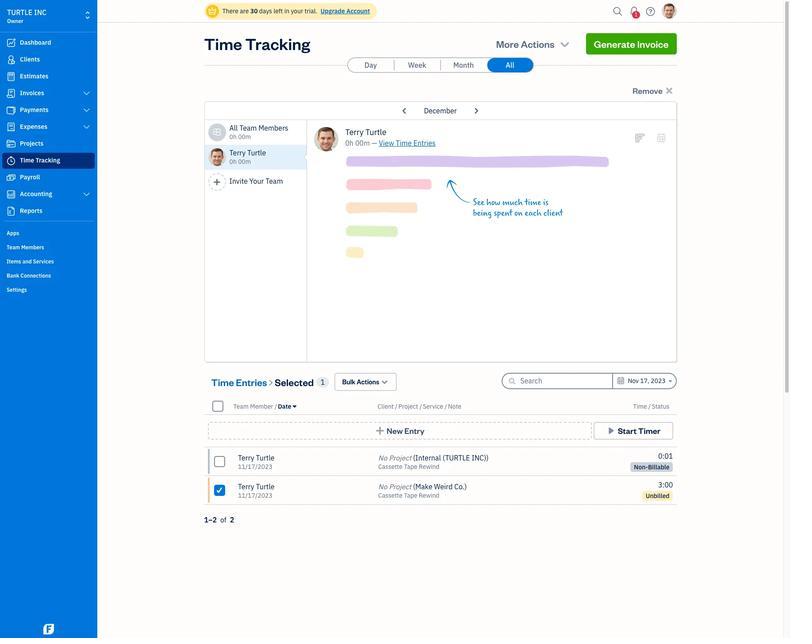 Task type: describe. For each thing, give the bounding box(es) containing it.
cassette for internal
[[379, 463, 403, 471]]

inc
[[34, 8, 47, 17]]

tape for internal (turtle inc)
[[404, 463, 418, 471]]

see how much time is being spent on each client
[[474, 197, 563, 218]]

new entry button
[[208, 422, 592, 440]]

estimate image
[[6, 72, 16, 81]]

more actions button
[[489, 33, 579, 54]]

no for make weird co.
[[379, 482, 388, 491]]

client
[[378, 402, 394, 410]]

accounting
[[20, 190, 52, 198]]

expenses link
[[2, 119, 95, 135]]

team members link
[[2, 240, 95, 254]]

payments link
[[2, 102, 95, 118]]

of
[[220, 515, 227, 524]]

dashboard
[[20, 39, 51, 46]]

settings link
[[2, 283, 95, 296]]

search image
[[611, 5, 625, 18]]

all for all team members 0h 00m
[[230, 124, 238, 132]]

) for make weird co.
[[465, 482, 467, 491]]

(turtle
[[443, 453, 470, 462]]

1 / from the left
[[275, 402, 277, 410]]

( for make
[[413, 482, 416, 491]]

bulk
[[343, 378, 356, 386]]

how
[[487, 197, 501, 208]]

project for internal
[[389, 453, 412, 462]]

go to help image
[[644, 5, 658, 18]]

december
[[424, 106, 457, 115]]

cassette for make
[[379, 491, 403, 499]]

accounting link
[[2, 186, 95, 202]]

nov 17, 2023 button
[[614, 374, 676, 388]]

invite your team button
[[205, 170, 307, 194]]

week
[[408, 61, 427, 70]]

remove
[[633, 85, 663, 96]]

day link
[[348, 58, 394, 72]]

project image
[[6, 139, 16, 148]]

owner
[[7, 18, 23, 24]]

service link
[[423, 402, 445, 410]]

nov 17, 2023
[[628, 377, 666, 385]]

see
[[474, 197, 485, 208]]

bulk actions
[[343, 378, 380, 386]]

projects
[[20, 139, 43, 147]]

week link
[[394, 58, 441, 72]]

more
[[497, 38, 519, 50]]

members inside "all team members 0h 00m"
[[259, 124, 289, 132]]

reports link
[[2, 203, 95, 219]]

time tracking link
[[2, 153, 95, 169]]

project link
[[399, 402, 420, 410]]

tracking inside main element
[[36, 156, 60, 164]]

items and services
[[7, 258, 54, 265]]

expense image
[[6, 123, 16, 131]]

month link
[[441, 58, 487, 72]]

chevrondown image inside 'more actions' dropdown button
[[559, 38, 571, 50]]

and
[[22, 258, 32, 265]]

0:01 non-billable
[[635, 452, 674, 471]]

3 / from the left
[[420, 402, 422, 410]]

all link
[[487, 58, 534, 72]]

17,
[[641, 377, 650, 385]]

0h for terry turtle 0h 00m
[[230, 158, 237, 166]]

0 horizontal spatial 1
[[321, 377, 325, 386]]

turtle inc owner
[[7, 8, 47, 24]]

invoice image
[[6, 89, 16, 98]]

upgrade
[[321, 7, 345, 15]]

actions for more actions
[[521, 38, 555, 50]]

team inside "all team members 0h 00m"
[[240, 124, 257, 132]]

in
[[285, 7, 290, 15]]

11/17/2023 for internal
[[238, 463, 273, 471]]

calendar image
[[657, 133, 667, 143]]

time inside the terry turtle 0h 00m — view time entries
[[396, 139, 412, 147]]

view time entries button
[[379, 138, 436, 148]]

spent
[[494, 208, 513, 218]]

Search text field
[[521, 374, 613, 388]]

entry
[[405, 425, 425, 436]]

items
[[7, 258, 21, 265]]

terry turtle 0h 00m
[[230, 148, 266, 166]]

turtle
[[7, 8, 32, 17]]

new entry
[[387, 425, 425, 436]]

freshbooks image
[[42, 624, 56, 634]]

status link
[[652, 402, 670, 410]]

chevron large down image for invoices
[[83, 90, 91, 97]]

invoice
[[638, 38, 669, 50]]

expenses
[[20, 123, 47, 131]]

0 vertical spatial tracking
[[245, 33, 310, 54]]

caretdown image inside date link
[[293, 403, 297, 410]]

entries inside the terry turtle 0h 00m — view time entries
[[414, 139, 436, 147]]

turtle inside terry turtle 0h 00m
[[248, 148, 266, 157]]

start
[[618, 425, 637, 436]]

weird
[[434, 482, 453, 491]]

connections
[[20, 272, 51, 279]]

team left member
[[234, 402, 249, 410]]

next month image
[[471, 104, 482, 118]]

non-
[[635, 463, 649, 471]]

terry turtle 11/17/2023 for internal (turtle inc)
[[238, 453, 275, 471]]

members inside main element
[[21, 244, 44, 251]]

client / project / service / note
[[378, 402, 462, 410]]

all for all
[[506, 61, 515, 70]]

00m inside "all team members 0h 00m"
[[238, 133, 251, 141]]

team inside button
[[266, 177, 283, 186]]

team inside main element
[[7, 244, 20, 251]]

date link
[[278, 402, 297, 410]]

make
[[416, 482, 433, 491]]

is
[[544, 197, 549, 208]]

each
[[525, 208, 542, 218]]

more actions
[[497, 38, 555, 50]]

terry inside terry turtle 0h 00m
[[230, 148, 246, 157]]

there are 30 days left in your trial. upgrade account
[[222, 7, 370, 15]]

time inside main element
[[20, 156, 34, 164]]

month
[[454, 61, 474, 70]]

member
[[250, 402, 273, 410]]

00m for terry turtle 0h 00m — view time entries
[[356, 139, 370, 147]]



Task type: vqa. For each thing, say whether or not it's contained in the screenshot.
Changes will apply to new invoices.
no



Task type: locate. For each thing, give the bounding box(es) containing it.
0h up 'invite'
[[230, 158, 237, 166]]

entries up "team member /"
[[236, 376, 267, 388]]

no down new
[[379, 453, 388, 462]]

1 vertical spatial time tracking
[[20, 156, 60, 164]]

2 vertical spatial project
[[389, 482, 412, 491]]

project left make
[[389, 482, 412, 491]]

cassette inside no project ( internal (turtle inc) ) cassette tape rewind
[[379, 463, 403, 471]]

0 vertical spatial time tracking
[[204, 33, 310, 54]]

status
[[652, 402, 670, 410]]

2 11/17/2023 from the top
[[238, 491, 273, 499]]

caretdown image inside nov 17, 2023 dropdown button
[[668, 376, 673, 387]]

money image
[[6, 173, 16, 182]]

0 vertical spatial terry turtle 11/17/2023
[[238, 453, 275, 471]]

rewind down make
[[419, 491, 440, 499]]

chevron large down image for accounting
[[83, 191, 91, 198]]

tape inside no project ( internal (turtle inc) ) cassette tape rewind
[[404, 463, 418, 471]]

0 horizontal spatial entries
[[236, 376, 267, 388]]

0h inside "all team members 0h 00m"
[[230, 133, 237, 141]]

actions right bulk
[[357, 378, 380, 386]]

0 vertical spatial tape
[[404, 463, 418, 471]]

play image
[[607, 426, 617, 435]]

start timer
[[618, 425, 661, 436]]

0h for terry turtle 0h 00m — view time entries
[[346, 139, 354, 147]]

0 vertical spatial chevron large down image
[[83, 90, 91, 97]]

2 tape from the top
[[404, 491, 418, 499]]

no project ( internal (turtle inc) ) cassette tape rewind
[[379, 453, 489, 471]]

1 vertical spatial plus image
[[375, 426, 385, 435]]

1 horizontal spatial entries
[[414, 139, 436, 147]]

0 vertical spatial cassette
[[379, 463, 403, 471]]

) for internal (turtle inc)
[[487, 453, 489, 462]]

00m for terry turtle 0h 00m
[[238, 158, 251, 166]]

plus image for new entry button at the bottom of the page
[[375, 426, 385, 435]]

time
[[525, 197, 542, 208]]

chevrondown image right more actions
[[559, 38, 571, 50]]

day
[[365, 61, 377, 70]]

plus image inside invite your team button
[[213, 178, 221, 186]]

/ left status link
[[649, 402, 651, 410]]

0h
[[230, 133, 237, 141], [346, 139, 354, 147], [230, 158, 237, 166]]

settings
[[7, 286, 27, 293]]

00m inside the terry turtle 0h 00m — view time entries
[[356, 139, 370, 147]]

0 vertical spatial )
[[487, 453, 489, 462]]

calendar image
[[617, 375, 625, 386]]

actions right more
[[521, 38, 555, 50]]

0 vertical spatial entries
[[414, 139, 436, 147]]

1 vertical spatial chevrondown image
[[381, 377, 389, 387]]

there
[[222, 7, 239, 15]]

account
[[347, 7, 370, 15]]

dashboard image
[[6, 39, 16, 47]]

0h right users icon
[[230, 133, 237, 141]]

/ left date
[[275, 402, 277, 410]]

unbilled
[[646, 492, 670, 500]]

( inside no project ( internal (turtle inc) ) cassette tape rewind
[[413, 453, 416, 462]]

timer
[[639, 425, 661, 436]]

new
[[387, 425, 403, 436]]

0 horizontal spatial time tracking
[[20, 156, 60, 164]]

all down more
[[506, 61, 515, 70]]

1 horizontal spatial 1
[[635, 11, 638, 18]]

1 horizontal spatial time tracking
[[204, 33, 310, 54]]

1 vertical spatial tape
[[404, 491, 418, 499]]

0 vertical spatial caretdown image
[[668, 376, 673, 387]]

check image
[[216, 485, 224, 494]]

0h left —
[[346, 139, 354, 147]]

1 vertical spatial members
[[21, 244, 44, 251]]

/
[[275, 402, 277, 410], [396, 402, 398, 410], [420, 402, 422, 410], [445, 402, 447, 410], [649, 402, 651, 410]]

2 / from the left
[[396, 402, 398, 410]]

1 vertical spatial all
[[230, 124, 238, 132]]

caretdown image right date
[[293, 403, 297, 410]]

client
[[544, 208, 563, 218]]

are
[[240, 7, 249, 15]]

tape for make weird co.
[[404, 491, 418, 499]]

no project ( make weird co. ) cassette tape rewind
[[379, 482, 467, 499]]

1 vertical spatial cassette
[[379, 491, 403, 499]]

1 no from the top
[[379, 453, 388, 462]]

inc)
[[472, 453, 487, 462]]

0 horizontal spatial plus image
[[213, 178, 221, 186]]

30
[[250, 7, 258, 15]]

)
[[487, 453, 489, 462], [465, 482, 467, 491]]

0 vertical spatial all
[[506, 61, 515, 70]]

time right 'view'
[[396, 139, 412, 147]]

generate invoice
[[594, 38, 669, 50]]

entries down december at the right of the page
[[414, 139, 436, 147]]

time up "team member /"
[[211, 376, 234, 388]]

time / status
[[634, 402, 670, 410]]

time left status link
[[634, 402, 648, 410]]

members up terry turtle 0h 00m at the left
[[259, 124, 289, 132]]

apps
[[7, 230, 19, 236]]

00m inside terry turtle 0h 00m
[[238, 158, 251, 166]]

generate
[[594, 38, 636, 50]]

1 vertical spatial actions
[[357, 378, 380, 386]]

1 inside "dropdown button"
[[635, 11, 638, 18]]

terry turtle 0h 00m — view time entries
[[346, 127, 436, 147]]

clients link
[[2, 52, 95, 68]]

0 vertical spatial actions
[[521, 38, 555, 50]]

bank connections
[[7, 272, 51, 279]]

team member /
[[234, 402, 277, 410]]

1 terry turtle 11/17/2023 from the top
[[238, 453, 275, 471]]

1 vertical spatial no
[[379, 482, 388, 491]]

1 ( from the top
[[413, 453, 416, 462]]

plus image inside new entry button
[[375, 426, 385, 435]]

project inside no project ( make weird co. ) cassette tape rewind
[[389, 482, 412, 491]]

service
[[423, 402, 444, 410]]

chevrondown image inside bulk actions dropdown button
[[381, 377, 389, 387]]

0h inside the terry turtle 0h 00m — view time entries
[[346, 139, 354, 147]]

tracking down projects link
[[36, 156, 60, 164]]

chevron large down image
[[83, 107, 91, 114], [83, 191, 91, 198]]

00m up 'invite'
[[238, 158, 251, 166]]

0 vertical spatial 1
[[635, 11, 638, 18]]

time entries button
[[211, 375, 267, 389]]

generate invoice button
[[586, 33, 677, 54]]

0 vertical spatial 11/17/2023
[[238, 463, 273, 471]]

time tracking down projects link
[[20, 156, 60, 164]]

1 horizontal spatial tracking
[[245, 33, 310, 54]]

0 horizontal spatial )
[[465, 482, 467, 491]]

tape inside no project ( make weird co. ) cassette tape rewind
[[404, 491, 418, 499]]

1 11/17/2023 from the top
[[238, 463, 273, 471]]

0 vertical spatial rewind
[[419, 463, 440, 471]]

projects link
[[2, 136, 95, 152]]

1 vertical spatial tracking
[[36, 156, 60, 164]]

1 vertical spatial 1
[[321, 377, 325, 386]]

tracking down left
[[245, 33, 310, 54]]

tracking
[[245, 33, 310, 54], [36, 156, 60, 164]]

time down there
[[204, 33, 242, 54]]

left
[[274, 7, 283, 15]]

team down apps
[[7, 244, 20, 251]]

0:01
[[659, 452, 674, 460]]

chevron large down image for payments
[[83, 107, 91, 114]]

1 vertical spatial rewind
[[419, 491, 440, 499]]

terry
[[346, 127, 364, 137], [230, 148, 246, 157], [238, 453, 254, 462], [238, 482, 254, 491]]

1 chevron large down image from the top
[[83, 107, 91, 114]]

turtle inside the terry turtle 0h 00m — view time entries
[[366, 127, 387, 137]]

team
[[240, 124, 257, 132], [266, 177, 283, 186], [7, 244, 20, 251], [234, 402, 249, 410]]

no inside no project ( internal (turtle inc) ) cassette tape rewind
[[379, 453, 388, 462]]

0 vertical spatial plus image
[[213, 178, 221, 186]]

billable
[[649, 463, 670, 471]]

1 cassette from the top
[[379, 463, 403, 471]]

rewind down internal
[[419, 463, 440, 471]]

your
[[291, 7, 303, 15]]

team right the your
[[266, 177, 283, 186]]

actions for bulk actions
[[357, 378, 380, 386]]

members up items and services
[[21, 244, 44, 251]]

internal
[[416, 453, 441, 462]]

invite your team
[[230, 177, 283, 186]]

estimates
[[20, 72, 49, 80]]

1 horizontal spatial members
[[259, 124, 289, 132]]

note
[[448, 402, 462, 410]]

/ right client
[[396, 402, 398, 410]]

4 / from the left
[[445, 402, 447, 410]]

days
[[259, 7, 272, 15]]

team up terry turtle 0h 00m at the left
[[240, 124, 257, 132]]

users image
[[213, 127, 222, 138]]

( down the 'entry'
[[413, 453, 416, 462]]

0 horizontal spatial actions
[[357, 378, 380, 386]]

crown image
[[208, 6, 217, 16]]

) inside no project ( make weird co. ) cassette tape rewind
[[465, 482, 467, 491]]

report image
[[6, 207, 16, 216]]

caretdown image right 2023 at the bottom
[[668, 376, 673, 387]]

chevrondown image right bulk actions
[[381, 377, 389, 387]]

0 horizontal spatial chevrondown image
[[381, 377, 389, 387]]

plus image
[[213, 178, 221, 186], [375, 426, 385, 435]]

0h inside terry turtle 0h 00m
[[230, 158, 237, 166]]

1 tape from the top
[[404, 463, 418, 471]]

2023
[[651, 377, 666, 385]]

all inside "all team members 0h 00m"
[[230, 124, 238, 132]]

reports
[[20, 207, 42, 215]]

2
[[230, 515, 234, 524]]

chevron large down image inside the expenses link
[[83, 124, 91, 131]]

3:00 unbilled
[[646, 480, 674, 500]]

1 vertical spatial chevron large down image
[[83, 191, 91, 198]]

invite
[[230, 177, 248, 186]]

0 vertical spatial chevron large down image
[[83, 107, 91, 114]]

0 vertical spatial no
[[379, 453, 388, 462]]

actions inside bulk actions dropdown button
[[357, 378, 380, 386]]

2 terry turtle 11/17/2023 from the top
[[238, 482, 275, 499]]

) right weird
[[465, 482, 467, 491]]

estimates link
[[2, 69, 95, 85]]

1 vertical spatial (
[[413, 482, 416, 491]]

1 horizontal spatial plus image
[[375, 426, 385, 435]]

1 rewind from the top
[[419, 463, 440, 471]]

caretdown image
[[668, 376, 673, 387], [293, 403, 297, 410]]

no inside no project ( make weird co. ) cassette tape rewind
[[379, 482, 388, 491]]

previous month image
[[399, 104, 411, 118]]

time inside button
[[211, 376, 234, 388]]

2 chevron large down image from the top
[[83, 191, 91, 198]]

no left make
[[379, 482, 388, 491]]

( left weird
[[413, 482, 416, 491]]

( for internal
[[413, 453, 416, 462]]

entries
[[414, 139, 436, 147], [236, 376, 267, 388]]

11/17/2023 for make
[[238, 491, 273, 499]]

main element
[[0, 0, 120, 638]]

1 vertical spatial caretdown image
[[293, 403, 297, 410]]

chevrondown image
[[559, 38, 571, 50], [381, 377, 389, 387]]

( inside no project ( make weird co. ) cassette tape rewind
[[413, 482, 416, 491]]

terry inside the terry turtle 0h 00m — view time entries
[[346, 127, 364, 137]]

time tracking down the '30'
[[204, 33, 310, 54]]

invoices link
[[2, 85, 95, 101]]

time tracking inside main element
[[20, 156, 60, 164]]

terry turtle 11/17/2023 for make weird co.
[[238, 482, 275, 499]]

chart image
[[6, 190, 16, 199]]

tape down make
[[404, 491, 418, 499]]

—
[[372, 139, 377, 147]]

actions inside 'more actions' dropdown button
[[521, 38, 555, 50]]

your
[[250, 177, 264, 186]]

0 vertical spatial (
[[413, 453, 416, 462]]

members
[[259, 124, 289, 132], [21, 244, 44, 251]]

chevron large down image up the expenses link
[[83, 107, 91, 114]]

project inside no project ( internal (turtle inc) ) cassette tape rewind
[[389, 453, 412, 462]]

team members
[[7, 244, 44, 251]]

project for make
[[389, 482, 412, 491]]

1 horizontal spatial actions
[[521, 38, 555, 50]]

00m up terry turtle 0h 00m at the left
[[238, 133, 251, 141]]

1 horizontal spatial chevrondown image
[[559, 38, 571, 50]]

1 vertical spatial entries
[[236, 376, 267, 388]]

timer image
[[6, 156, 16, 165]]

view
[[379, 139, 394, 147]]

chevron large down image inside invoices link
[[83, 90, 91, 97]]

rewind inside no project ( internal (turtle inc) ) cassette tape rewind
[[419, 463, 440, 471]]

2 rewind from the top
[[419, 491, 440, 499]]

plus image for invite your team button
[[213, 178, 221, 186]]

start timer button
[[594, 422, 674, 440]]

bulk actions button
[[335, 373, 397, 391]]

1 horizontal spatial all
[[506, 61, 515, 70]]

1 horizontal spatial caretdown image
[[668, 376, 673, 387]]

1–2
[[204, 515, 217, 524]]

1 chevron large down image from the top
[[83, 90, 91, 97]]

1 vertical spatial project
[[389, 453, 412, 462]]

all right users icon
[[230, 124, 238, 132]]

chevron large down image
[[83, 90, 91, 97], [83, 124, 91, 131]]

cassette
[[379, 463, 403, 471], [379, 491, 403, 499]]

) inside no project ( internal (turtle inc) ) cassette tape rewind
[[487, 453, 489, 462]]

nov
[[628, 377, 639, 385]]

plus image left 'invite'
[[213, 178, 221, 186]]

cassette inside no project ( make weird co. ) cassette tape rewind
[[379, 491, 403, 499]]

0 horizontal spatial tracking
[[36, 156, 60, 164]]

00m left —
[[356, 139, 370, 147]]

0 horizontal spatial all
[[230, 124, 238, 132]]

rewind for internal
[[419, 463, 440, 471]]

0 horizontal spatial caretdown image
[[293, 403, 297, 410]]

time right timer image
[[20, 156, 34, 164]]

selected
[[275, 376, 314, 388]]

1 left go to help icon
[[635, 11, 638, 18]]

client image
[[6, 55, 16, 64]]

1 left bulk
[[321, 377, 325, 386]]

rewind inside no project ( make weird co. ) cassette tape rewind
[[419, 491, 440, 499]]

actions
[[521, 38, 555, 50], [357, 378, 380, 386]]

1 vertical spatial 11/17/2023
[[238, 491, 273, 499]]

chevron large down image up projects link
[[83, 124, 91, 131]]

payments
[[20, 106, 48, 114]]

rewind for make
[[419, 491, 440, 499]]

0 horizontal spatial members
[[21, 244, 44, 251]]

project down new entry button at the bottom of the page
[[389, 453, 412, 462]]

0 vertical spatial chevrondown image
[[559, 38, 571, 50]]

2 no from the top
[[379, 482, 388, 491]]

entries inside button
[[236, 376, 267, 388]]

plus image left new
[[375, 426, 385, 435]]

2 chevron large down image from the top
[[83, 124, 91, 131]]

5 / from the left
[[649, 402, 651, 410]]

/ left note
[[445, 402, 447, 410]]

no for internal (turtle inc)
[[379, 453, 388, 462]]

project right client
[[399, 402, 418, 410]]

times image
[[665, 85, 675, 96]]

chevron large down image down estimates link
[[83, 90, 91, 97]]

) right (turtle at right bottom
[[487, 453, 489, 462]]

1 vertical spatial terry turtle 11/17/2023
[[238, 482, 275, 499]]

2 cassette from the top
[[379, 491, 403, 499]]

remove button
[[631, 83, 677, 98]]

payment image
[[6, 106, 16, 115]]

time entries
[[211, 376, 267, 388]]

tape down internal
[[404, 463, 418, 471]]

being
[[474, 208, 492, 218]]

1 horizontal spatial )
[[487, 453, 489, 462]]

chart image
[[635, 133, 646, 143]]

chevron large down image inside payments link
[[83, 107, 91, 114]]

upgrade account link
[[319, 7, 370, 15]]

1 button
[[628, 2, 642, 20]]

bank connections link
[[2, 269, 95, 282]]

0 vertical spatial members
[[259, 124, 289, 132]]

/ left 'service' on the bottom right of the page
[[420, 402, 422, 410]]

chevron large down image for expenses
[[83, 124, 91, 131]]

0 vertical spatial project
[[399, 402, 418, 410]]

note link
[[448, 402, 462, 410]]

1 vertical spatial chevron large down image
[[83, 124, 91, 131]]

apps link
[[2, 226, 95, 240]]

chevron large down image up the reports link
[[83, 191, 91, 198]]

payroll link
[[2, 170, 95, 186]]

items and services link
[[2, 255, 95, 268]]

2 ( from the top
[[413, 482, 416, 491]]

1 vertical spatial )
[[465, 482, 467, 491]]



